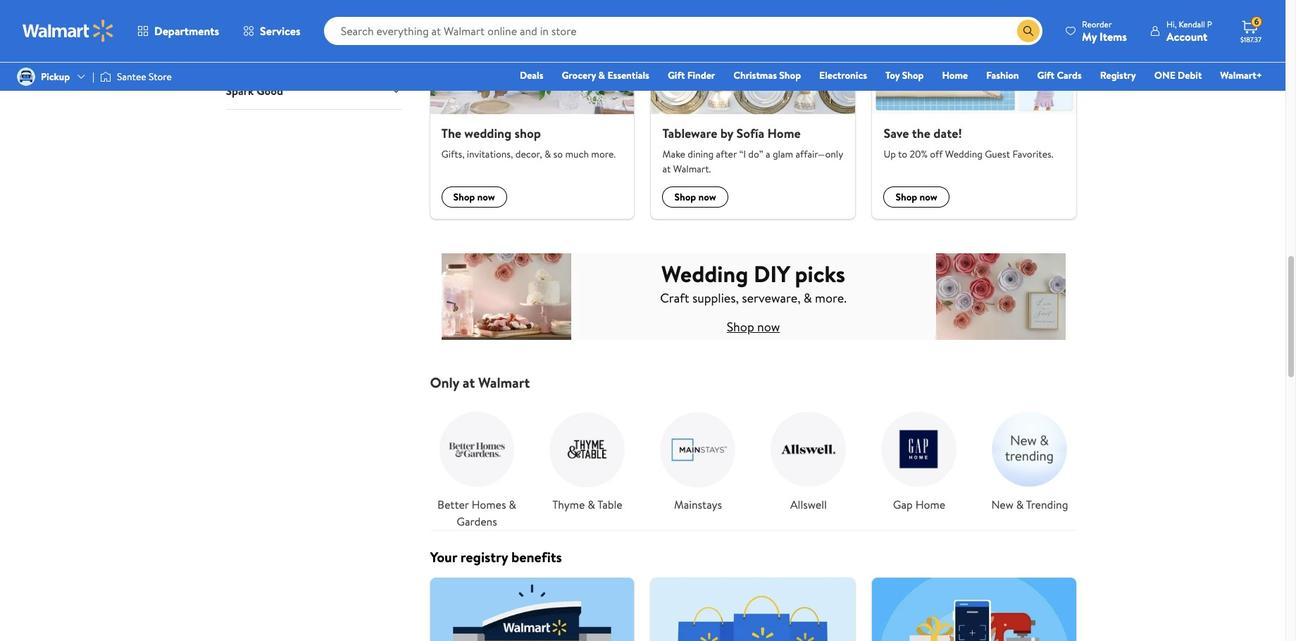 Task type: vqa. For each thing, say whether or not it's contained in the screenshot.
New
yes



Task type: describe. For each thing, give the bounding box(es) containing it.
allswell
[[790, 498, 827, 513]]

the wedding shop list item
[[422, 0, 643, 219]]

homes
[[472, 498, 506, 513]]

save the date! up to 20% off wedding guest favorites.
[[884, 125, 1053, 162]]

after
[[716, 148, 737, 162]]

the
[[441, 125, 461, 142]]

wedding
[[464, 125, 512, 142]]

make
[[662, 148, 685, 162]]

3 list item from the left
[[864, 579, 1085, 642]]

store
[[149, 70, 172, 84]]

walmart+ link
[[1214, 68, 1269, 83]]

the wedding shop gifts, invitations, decor, & so much more.
[[441, 125, 616, 162]]

shop inside list item
[[453, 190, 475, 205]]

walmart
[[478, 374, 530, 393]]

shop now down serveware,
[[727, 318, 780, 336]]

1 list item from the left
[[422, 579, 643, 642]]

now for wedding
[[477, 190, 495, 205]]

allswell link
[[762, 403, 855, 514]]

to
[[898, 148, 907, 162]]

reorder my items
[[1082, 18, 1127, 44]]

services
[[260, 23, 301, 39]]

gift cards link
[[1031, 68, 1088, 83]]

toy
[[885, 68, 900, 82]]

registry link
[[1094, 68, 1142, 83]]

now down serveware,
[[757, 318, 780, 336]]

save
[[884, 125, 909, 142]]

only
[[430, 374, 459, 393]]

christmas shop link
[[727, 68, 807, 83]]

gifts,
[[441, 148, 465, 162]]

hi,
[[1166, 18, 1177, 30]]

your registry benefits
[[430, 548, 562, 567]]

now for the
[[920, 190, 937, 205]]

the
[[912, 125, 930, 142]]

so
[[553, 148, 563, 162]]

much
[[565, 148, 589, 162]]

more. inside wedding diy picks craft supplies, serveware, & more.
[[815, 289, 846, 307]]

shop now for save
[[896, 190, 937, 205]]

& inside wedding diy picks craft supplies, serveware, & more.
[[804, 289, 812, 307]]

spark
[[226, 83, 254, 99]]

shop inside tableware by sofía home list item
[[674, 190, 696, 205]]

2 vertical spatial home
[[915, 498, 945, 513]]

departments
[[154, 23, 219, 39]]

services button
[[231, 14, 312, 48]]

electronics
[[819, 68, 867, 82]]

& inside the new & trending link
[[1016, 498, 1024, 513]]

list containing the wedding shop
[[422, 0, 1085, 219]]

christmas shop
[[733, 68, 801, 82]]

home inside 'tableware by sofía home make dining after "i do" a glam affair—only at walmart.'
[[767, 125, 801, 142]]

6 $187.37
[[1240, 16, 1261, 44]]

hi, kendall p account
[[1166, 18, 1212, 44]]

gift finder
[[668, 68, 715, 82]]

better
[[437, 498, 469, 513]]

registry
[[461, 548, 508, 567]]

up
[[884, 148, 896, 162]]

santee store
[[117, 70, 172, 84]]

diy
[[754, 258, 789, 289]]

new & trending
[[991, 498, 1068, 513]]

20%
[[910, 148, 928, 162]]

shop now for the
[[453, 190, 495, 205]]

better homes & gardens
[[437, 498, 516, 530]]

cards
[[1057, 68, 1082, 82]]

benefits
[[511, 548, 562, 567]]

affair—only
[[796, 148, 843, 162]]

spark good button
[[226, 73, 402, 109]]

do"
[[748, 148, 763, 162]]

home link
[[936, 68, 974, 83]]

good
[[256, 83, 283, 99]]

|
[[92, 70, 94, 84]]

departments button
[[125, 14, 231, 48]]

& inside the wedding shop gifts, invitations, decor, & so much more.
[[544, 148, 551, 162]]

fashion
[[986, 68, 1019, 82]]

Walmart Site-Wide search field
[[324, 17, 1043, 45]]

gap
[[893, 498, 913, 513]]

mainstays
[[674, 498, 722, 513]]

walmart image
[[23, 20, 114, 42]]

tableware by sofía home list item
[[643, 0, 864, 219]]

$187.37
[[1240, 35, 1261, 44]]

off
[[930, 148, 943, 162]]

only at walmart
[[430, 374, 530, 393]]

6
[[1254, 16, 1259, 28]]

gift finder link
[[661, 68, 721, 83]]

one debit
[[1154, 68, 1202, 82]]

pickup
[[41, 70, 70, 84]]



Task type: locate. For each thing, give the bounding box(es) containing it.
wedding left diy
[[661, 258, 748, 289]]

& inside grocery & essentials link
[[598, 68, 605, 82]]

1 vertical spatial more.
[[815, 289, 846, 307]]

list for only at walmart
[[422, 392, 1085, 531]]

0 vertical spatial more.
[[591, 148, 616, 162]]

0 horizontal spatial more.
[[591, 148, 616, 162]]

spark good
[[226, 83, 283, 99]]

items
[[1100, 29, 1127, 44]]

thyme & table link
[[541, 403, 634, 514]]

gardens
[[457, 514, 497, 530]]

shop
[[515, 125, 541, 142]]

better homes & gardens link
[[430, 403, 524, 531]]

1 vertical spatial at
[[463, 374, 475, 393]]

shop down supplies,
[[727, 318, 754, 336]]

p
[[1207, 18, 1212, 30]]

shop now for tableware
[[674, 190, 716, 205]]

shop right the christmas
[[779, 68, 801, 82]]

search icon image
[[1023, 25, 1034, 37]]

0 vertical spatial at
[[662, 162, 671, 176]]

kendall
[[1179, 18, 1205, 30]]

invitations,
[[467, 148, 513, 162]]

 image
[[17, 68, 35, 86]]

shop now inside tableware by sofía home list item
[[674, 190, 716, 205]]

my
[[1082, 29, 1097, 44]]

shop now inside save the date! list item
[[896, 190, 937, 205]]

mainstays link
[[651, 403, 745, 514]]

serveware,
[[742, 289, 801, 307]]

gift inside gift finder link
[[668, 68, 685, 82]]

decor,
[[515, 148, 542, 162]]

thyme & table
[[552, 498, 623, 513]]

now inside save the date! list item
[[920, 190, 937, 205]]

0 vertical spatial list
[[422, 0, 1085, 219]]

gift left cards
[[1037, 68, 1054, 82]]

tableware by sofía home make dining after "i do" a glam affair—only at walmart.
[[662, 125, 843, 176]]

1 horizontal spatial gift
[[1037, 68, 1054, 82]]

one debit link
[[1148, 68, 1208, 83]]

more. right much
[[591, 148, 616, 162]]

list for your registry benefits
[[422, 579, 1085, 642]]

1 list from the top
[[422, 0, 1085, 219]]

shop
[[779, 68, 801, 82], [902, 68, 924, 82], [453, 190, 475, 205], [674, 190, 696, 205], [896, 190, 917, 205], [727, 318, 754, 336]]

now down off
[[920, 190, 937, 205]]

wedding diy picks. craft supplies, serveware, & more. shop now. image
[[441, 253, 1065, 341]]

home left fashion
[[942, 68, 968, 82]]

dining
[[688, 148, 714, 162]]

craft
[[660, 289, 689, 307]]

deals link
[[513, 68, 550, 83]]

1 horizontal spatial at
[[662, 162, 671, 176]]

shop down to
[[896, 190, 917, 205]]

& left table
[[588, 498, 595, 513]]

shop now down 20%
[[896, 190, 937, 205]]

1 vertical spatial list
[[422, 392, 1085, 531]]

gift left finder
[[668, 68, 685, 82]]

shop inside save the date! list item
[[896, 190, 917, 205]]

0 horizontal spatial at
[[463, 374, 475, 393]]

wedding inside wedding diy picks craft supplies, serveware, & more.
[[661, 258, 748, 289]]

deals
[[520, 68, 543, 82]]

wedding down 'date!'
[[945, 148, 983, 162]]

glam
[[773, 148, 793, 162]]

new
[[991, 498, 1014, 513]]

1 horizontal spatial more.
[[815, 289, 846, 307]]

& right grocery in the top of the page
[[598, 68, 605, 82]]

shop down walmart.
[[674, 190, 696, 205]]

save the date! list item
[[864, 0, 1085, 219]]

wedding inside save the date! up to 20% off wedding guest favorites.
[[945, 148, 983, 162]]

0 vertical spatial home
[[942, 68, 968, 82]]

shop now inside the wedding shop list item
[[453, 190, 495, 205]]

finder
[[687, 68, 715, 82]]

now
[[477, 190, 495, 205], [698, 190, 716, 205], [920, 190, 937, 205], [757, 318, 780, 336]]

0 horizontal spatial gift
[[668, 68, 685, 82]]

& left so on the left top of page
[[544, 148, 551, 162]]

now down walmart.
[[698, 190, 716, 205]]

 image
[[100, 70, 111, 84]]

table
[[597, 498, 623, 513]]

a
[[766, 148, 770, 162]]

at down make
[[662, 162, 671, 176]]

1 horizontal spatial wedding
[[945, 148, 983, 162]]

& inside better homes & gardens
[[509, 498, 516, 513]]

2 list from the top
[[422, 392, 1085, 531]]

new & trending link
[[983, 403, 1077, 514]]

1 gift from the left
[[668, 68, 685, 82]]

home right gap
[[915, 498, 945, 513]]

walmart+
[[1220, 68, 1262, 82]]

now inside the wedding shop list item
[[477, 190, 495, 205]]

gap home link
[[872, 403, 966, 514]]

debit
[[1178, 68, 1202, 82]]

list item
[[422, 579, 643, 642], [643, 579, 864, 642], [864, 579, 1085, 642]]

& inside thyme & table "link"
[[588, 498, 595, 513]]

now down 'invitations,'
[[477, 190, 495, 205]]

gift for gift cards
[[1037, 68, 1054, 82]]

gift inside 'gift cards' link
[[1037, 68, 1054, 82]]

1 vertical spatial wedding
[[661, 258, 748, 289]]

home
[[942, 68, 968, 82], [767, 125, 801, 142], [915, 498, 945, 513]]

shop now down 'invitations,'
[[453, 190, 495, 205]]

wedding diy picks craft supplies, serveware, & more.
[[660, 258, 846, 307]]

account
[[1166, 29, 1207, 44]]

shop down gifts,
[[453, 190, 475, 205]]

reorder
[[1082, 18, 1112, 30]]

your
[[430, 548, 457, 567]]

at inside 'tableware by sofía home make dining after "i do" a glam affair—only at walmart.'
[[662, 162, 671, 176]]

picks
[[795, 258, 845, 289]]

Search search field
[[324, 17, 1043, 45]]

more. right serveware,
[[815, 289, 846, 307]]

registry
[[1100, 68, 1136, 82]]

trending
[[1026, 498, 1068, 513]]

0 vertical spatial wedding
[[945, 148, 983, 162]]

gap home
[[893, 498, 945, 513]]

favorites.
[[1012, 148, 1053, 162]]

now for by
[[698, 190, 716, 205]]

guest
[[985, 148, 1010, 162]]

essentials
[[607, 68, 649, 82]]

2 list item from the left
[[643, 579, 864, 642]]

tableware
[[662, 125, 717, 142]]

grocery & essentials link
[[555, 68, 656, 83]]

sofía
[[736, 125, 764, 142]]

grocery & essentials
[[562, 68, 649, 82]]

grocery
[[562, 68, 596, 82]]

shop now down walmart.
[[674, 190, 716, 205]]

thyme
[[552, 498, 585, 513]]

0 horizontal spatial wedding
[[661, 258, 748, 289]]

2 vertical spatial list
[[422, 579, 1085, 642]]

2 gift from the left
[[1037, 68, 1054, 82]]

now inside tableware by sofía home list item
[[698, 190, 716, 205]]

electronics link
[[813, 68, 873, 83]]

supplies,
[[692, 289, 739, 307]]

"i
[[739, 148, 746, 162]]

date!
[[934, 125, 962, 142]]

3 list from the top
[[422, 579, 1085, 642]]

by
[[720, 125, 733, 142]]

& right homes
[[509, 498, 516, 513]]

more. inside the wedding shop gifts, invitations, decor, & so much more.
[[591, 148, 616, 162]]

&
[[598, 68, 605, 82], [544, 148, 551, 162], [804, 289, 812, 307], [509, 498, 516, 513], [588, 498, 595, 513], [1016, 498, 1024, 513]]

& right new
[[1016, 498, 1024, 513]]

list containing better homes & gardens
[[422, 392, 1085, 531]]

christmas
[[733, 68, 777, 82]]

& right serveware,
[[804, 289, 812, 307]]

santee
[[117, 70, 146, 84]]

list
[[422, 0, 1085, 219], [422, 392, 1085, 531], [422, 579, 1085, 642]]

fashion link
[[980, 68, 1025, 83]]

toy shop
[[885, 68, 924, 82]]

home up glam
[[767, 125, 801, 142]]

shop right toy in the right of the page
[[902, 68, 924, 82]]

at right only
[[463, 374, 475, 393]]

1 vertical spatial home
[[767, 125, 801, 142]]

more.
[[591, 148, 616, 162], [815, 289, 846, 307]]

gift for gift finder
[[668, 68, 685, 82]]



